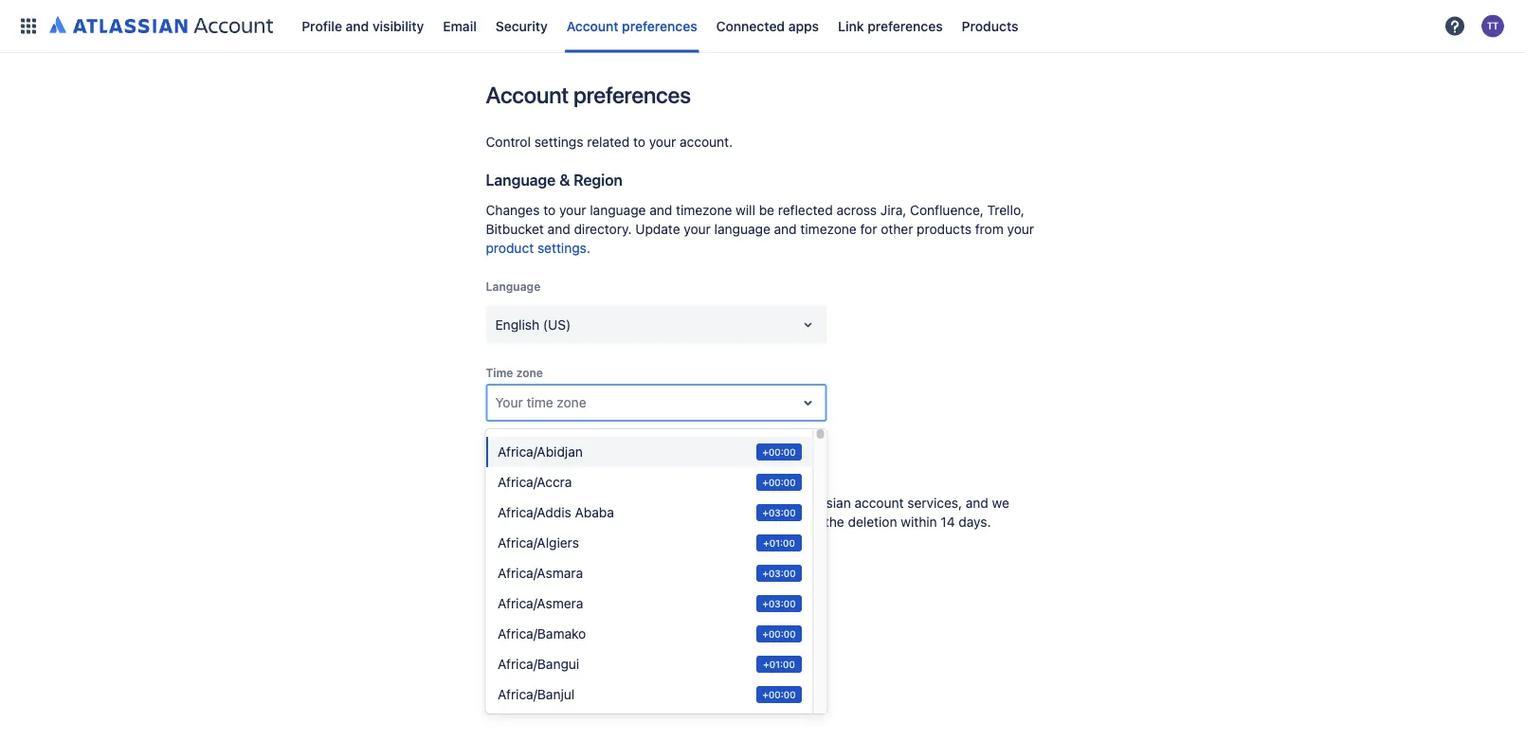 Task type: describe. For each thing, give the bounding box(es) containing it.
will
[[736, 202, 756, 218]]

related
[[587, 134, 630, 150]]

1 you from the left
[[525, 495, 547, 511]]

delete account
[[497, 558, 592, 574]]

account preferences link
[[561, 11, 703, 41]]

open image
[[797, 313, 820, 336]]

cancel
[[781, 514, 821, 530]]

0 vertical spatial delete
[[551, 495, 589, 511]]

for
[[861, 221, 878, 237]]

the
[[825, 514, 845, 530]]

link
[[838, 18, 864, 34]]

banner containing profile and visibility
[[0, 0, 1526, 53]]

0 horizontal spatial zone
[[516, 366, 543, 379]]

to inside changes to your language and timezone will be reflected across jira, confluence, trello, bitbucket and directory. update your language and timezone for other products from your product settings.
[[544, 202, 556, 218]]

other
[[881, 221, 914, 237]]

delete for delete your account
[[486, 453, 532, 471]]

ababa
[[575, 505, 614, 521]]

security
[[496, 18, 548, 34]]

switch to... image
[[17, 15, 40, 37]]

your left "account,"
[[592, 495, 619, 511]]

+00:00 for africa/banjul
[[762, 689, 796, 700]]

trello,
[[988, 202, 1025, 218]]

africa/bangui
[[497, 657, 579, 672]]

&
[[560, 171, 570, 189]]

account image
[[1482, 15, 1505, 37]]

settings.
[[538, 240, 591, 256]]

your left "account."
[[649, 134, 676, 150]]

and up update
[[650, 202, 673, 218]]

preferences for link preferences link
[[868, 18, 943, 34]]

africa/accra
[[497, 475, 572, 490]]

changes to your language and timezone will be reflected across jira, confluence, trello, bitbucket and directory. update your language and timezone for other products from your product settings.
[[486, 202, 1035, 256]]

can
[[756, 514, 778, 530]]

africa/abidjan
[[497, 444, 583, 460]]

1 horizontal spatial timezone
[[801, 221, 857, 237]]

help image
[[1444, 15, 1467, 37]]

and inside the when you delete your account, you lose access to atlassian account services, and we permanently delete your personal data. you can cancel the deletion within 14 days.
[[966, 495, 989, 511]]

control
[[486, 134, 531, 150]]

(us)
[[543, 317, 571, 332]]

connected
[[717, 18, 785, 34]]

your down trello,
[[1008, 221, 1035, 237]]

2 you from the left
[[680, 495, 702, 511]]

your right update
[[684, 221, 711, 237]]

account,
[[623, 495, 676, 511]]

africa/asmera
[[497, 596, 583, 612]]

profile and visibility
[[302, 18, 424, 34]]

from
[[975, 221, 1004, 237]]

email
[[443, 18, 477, 34]]

manage profile menu element
[[11, 0, 1438, 53]]

email link
[[437, 11, 482, 41]]

account inside button
[[541, 558, 592, 574]]

0 vertical spatial language
[[590, 202, 646, 218]]

within
[[901, 514, 937, 530]]

days.
[[959, 514, 991, 530]]

product
[[486, 240, 534, 256]]

we
[[992, 495, 1010, 511]]

time
[[527, 395, 553, 411]]

security link
[[490, 11, 554, 41]]

account preferences inside manage profile menu element
[[567, 18, 698, 34]]

africa/bamako
[[497, 626, 586, 642]]

when
[[486, 495, 521, 511]]

personal
[[639, 514, 691, 530]]

account inside the when you delete your account, you lose access to atlassian account services, and we permanently delete your personal data. you can cancel the deletion within 14 days.
[[855, 495, 904, 511]]

africa/algiers
[[497, 535, 579, 551]]



Task type: locate. For each thing, give the bounding box(es) containing it.
you
[[525, 495, 547, 511], [680, 495, 702, 511]]

4 +00:00 from the top
[[762, 689, 796, 700]]

profile and visibility link
[[296, 11, 430, 41]]

1 vertical spatial account
[[855, 495, 904, 511]]

profile
[[302, 18, 342, 34]]

delete down africa/accra
[[551, 495, 589, 511]]

be
[[759, 202, 775, 218]]

and
[[346, 18, 369, 34], [650, 202, 673, 218], [548, 221, 571, 237], [774, 221, 797, 237], [966, 495, 989, 511]]

settings
[[535, 134, 584, 150]]

0 vertical spatial account
[[571, 453, 628, 471]]

africa/addis
[[497, 505, 571, 521]]

1 language from the top
[[486, 171, 556, 189]]

banner
[[0, 0, 1526, 53]]

1 vertical spatial language
[[715, 221, 771, 237]]

changes
[[486, 202, 540, 218]]

permanently
[[486, 514, 563, 530]]

None text field
[[495, 394, 499, 412]]

0 vertical spatial language
[[486, 171, 556, 189]]

account up control on the top left of page
[[486, 82, 569, 108]]

connected apps link
[[711, 11, 825, 41]]

language up directory.
[[590, 202, 646, 218]]

2 +01:00 from the top
[[763, 659, 795, 670]]

services,
[[908, 495, 963, 511]]

+00:00 for africa/accra
[[762, 477, 796, 488]]

atlassian
[[796, 495, 851, 511]]

1 vertical spatial delete
[[566, 514, 604, 530]]

time
[[486, 366, 513, 379]]

+00:00 for africa/bamako
[[762, 629, 796, 640]]

language
[[486, 171, 556, 189], [486, 280, 541, 293]]

0 horizontal spatial you
[[525, 495, 547, 511]]

0 vertical spatial zone
[[516, 366, 543, 379]]

0 vertical spatial account preferences
[[567, 18, 698, 34]]

preferences up "control settings related to your account."
[[574, 82, 691, 108]]

your down "account,"
[[608, 514, 635, 530]]

2 language from the top
[[486, 280, 541, 293]]

apps
[[789, 18, 819, 34]]

2 vertical spatial to
[[780, 495, 793, 511]]

+01:00 for africa/algiers
[[763, 538, 795, 549]]

0 horizontal spatial to
[[544, 202, 556, 218]]

+03:00 for africa/asmera
[[762, 598, 796, 609]]

jira,
[[881, 202, 907, 218]]

open image
[[797, 392, 820, 414]]

1 vertical spatial +01:00
[[763, 659, 795, 670]]

access
[[734, 495, 777, 511]]

link preferences link
[[833, 11, 949, 41]]

1 vertical spatial +03:00
[[762, 568, 796, 579]]

your
[[649, 134, 676, 150], [559, 202, 586, 218], [684, 221, 711, 237], [1008, 221, 1035, 237], [536, 453, 567, 471], [592, 495, 619, 511], [608, 514, 635, 530]]

delete inside button
[[497, 558, 538, 574]]

1 +01:00 from the top
[[763, 538, 795, 549]]

account up deletion
[[855, 495, 904, 511]]

language up "english"
[[486, 280, 541, 293]]

language & region
[[486, 171, 623, 189]]

you up data.
[[680, 495, 702, 511]]

data.
[[695, 514, 726, 530]]

3 +00:00 from the top
[[762, 629, 796, 640]]

timezone
[[676, 202, 732, 218], [801, 221, 857, 237]]

account
[[567, 18, 619, 34], [486, 82, 569, 108]]

language down will
[[715, 221, 771, 237]]

None text field
[[495, 315, 499, 334]]

your up africa/accra
[[536, 453, 567, 471]]

delete account button
[[486, 551, 603, 581]]

your
[[495, 395, 523, 411]]

account up ababa
[[571, 453, 628, 471]]

delete up africa/accra
[[486, 453, 532, 471]]

1 vertical spatial language
[[486, 280, 541, 293]]

region
[[574, 171, 623, 189]]

0 vertical spatial to
[[633, 134, 646, 150]]

account down africa/algiers
[[541, 558, 592, 574]]

and inside manage profile menu element
[[346, 18, 369, 34]]

you down africa/accra
[[525, 495, 547, 511]]

timezone down reflected
[[801, 221, 857, 237]]

update
[[636, 221, 680, 237]]

confluence,
[[910, 202, 984, 218]]

and right profile
[[346, 18, 369, 34]]

connected apps
[[717, 18, 819, 34]]

to inside the when you delete your account, you lose access to atlassian account services, and we permanently delete your personal data. you can cancel the deletion within 14 days.
[[780, 495, 793, 511]]

timezone left will
[[676, 202, 732, 218]]

english (us)
[[495, 317, 571, 332]]

1 +03:00 from the top
[[762, 507, 796, 518]]

account
[[571, 453, 628, 471], [855, 495, 904, 511], [541, 558, 592, 574]]

14
[[941, 514, 955, 530]]

language for language & region
[[486, 171, 556, 189]]

0 vertical spatial delete
[[486, 453, 532, 471]]

products
[[962, 18, 1019, 34]]

1 horizontal spatial language
[[715, 221, 771, 237]]

products
[[917, 221, 972, 237]]

0 vertical spatial account
[[567, 18, 619, 34]]

2 +00:00 from the top
[[762, 477, 796, 488]]

and down be
[[774, 221, 797, 237]]

+01:00 for africa/bangui
[[763, 659, 795, 670]]

language for language
[[486, 280, 541, 293]]

1 vertical spatial zone
[[557, 395, 587, 411]]

account preferences
[[567, 18, 698, 34], [486, 82, 691, 108]]

2 horizontal spatial to
[[780, 495, 793, 511]]

delete your account
[[486, 453, 628, 471]]

across
[[837, 202, 877, 218]]

delete
[[551, 495, 589, 511], [566, 514, 604, 530]]

1 vertical spatial timezone
[[801, 221, 857, 237]]

preferences left the connected
[[622, 18, 698, 34]]

to
[[633, 134, 646, 150], [544, 202, 556, 218], [780, 495, 793, 511]]

delete for delete account
[[497, 558, 538, 574]]

account inside manage profile menu element
[[567, 18, 619, 34]]

your down &
[[559, 202, 586, 218]]

reflected
[[778, 202, 833, 218]]

+00:00
[[762, 447, 796, 458], [762, 477, 796, 488], [762, 629, 796, 640], [762, 689, 796, 700]]

0 horizontal spatial language
[[590, 202, 646, 218]]

+03:00 for africa/asmara
[[762, 568, 796, 579]]

language
[[590, 202, 646, 218], [715, 221, 771, 237]]

directory.
[[574, 221, 632, 237]]

account.
[[680, 134, 733, 150]]

africa/banjul
[[497, 687, 574, 703]]

africa/addis ababa
[[497, 505, 614, 521]]

2 vertical spatial account
[[541, 558, 592, 574]]

0 horizontal spatial timezone
[[676, 202, 732, 218]]

1 horizontal spatial zone
[[557, 395, 587, 411]]

you
[[729, 514, 752, 530]]

0 vertical spatial timezone
[[676, 202, 732, 218]]

and up days.
[[966, 495, 989, 511]]

delete up africa/algiers
[[566, 514, 604, 530]]

preferences right link
[[868, 18, 943, 34]]

your time zone
[[495, 395, 587, 411]]

product settings. link
[[486, 240, 591, 256]]

+01:00
[[763, 538, 795, 549], [763, 659, 795, 670]]

+00:00 for africa/abidjan
[[762, 447, 796, 458]]

zone
[[516, 366, 543, 379], [557, 395, 587, 411]]

to down the "language & region"
[[544, 202, 556, 218]]

3 +03:00 from the top
[[762, 598, 796, 609]]

to right related
[[633, 134, 646, 150]]

africa/asmara
[[497, 566, 583, 581]]

0 vertical spatial +03:00
[[762, 507, 796, 518]]

when you delete your account, you lose access to atlassian account services, and we permanently delete your personal data. you can cancel the deletion within 14 days.
[[486, 495, 1010, 530]]

1 vertical spatial account preferences
[[486, 82, 691, 108]]

control settings related to your account.
[[486, 134, 733, 150]]

1 +00:00 from the top
[[762, 447, 796, 458]]

to up cancel
[[780, 495, 793, 511]]

delete
[[486, 453, 532, 471], [497, 558, 538, 574]]

lose
[[705, 495, 731, 511]]

language up changes
[[486, 171, 556, 189]]

delete down africa/algiers
[[497, 558, 538, 574]]

0 vertical spatial +01:00
[[763, 538, 795, 549]]

1 horizontal spatial to
[[633, 134, 646, 150]]

english
[[495, 317, 540, 332]]

1 vertical spatial to
[[544, 202, 556, 218]]

1 vertical spatial delete
[[497, 558, 538, 574]]

account right security on the left
[[567, 18, 619, 34]]

products link
[[956, 11, 1024, 41]]

and up settings.
[[548, 221, 571, 237]]

time zone
[[486, 366, 543, 379]]

1 horizontal spatial you
[[680, 495, 702, 511]]

preferences
[[622, 18, 698, 34], [868, 18, 943, 34], [574, 82, 691, 108]]

bitbucket
[[486, 221, 544, 237]]

1 vertical spatial account
[[486, 82, 569, 108]]

visibility
[[373, 18, 424, 34]]

+03:00 for africa/addis ababa
[[762, 507, 796, 518]]

link preferences
[[838, 18, 943, 34]]

deletion
[[848, 514, 897, 530]]

preferences for account preferences link
[[622, 18, 698, 34]]

2 vertical spatial +03:00
[[762, 598, 796, 609]]

2 +03:00 from the top
[[762, 568, 796, 579]]

+03:00
[[762, 507, 796, 518], [762, 568, 796, 579], [762, 598, 796, 609]]



Task type: vqa. For each thing, say whether or not it's contained in the screenshot.
Changes to your language and timezone will be reflected across Jira, Confluence, Trello, Bitbucket and directory. Update your language and timezone for other products from your product settings.
yes



